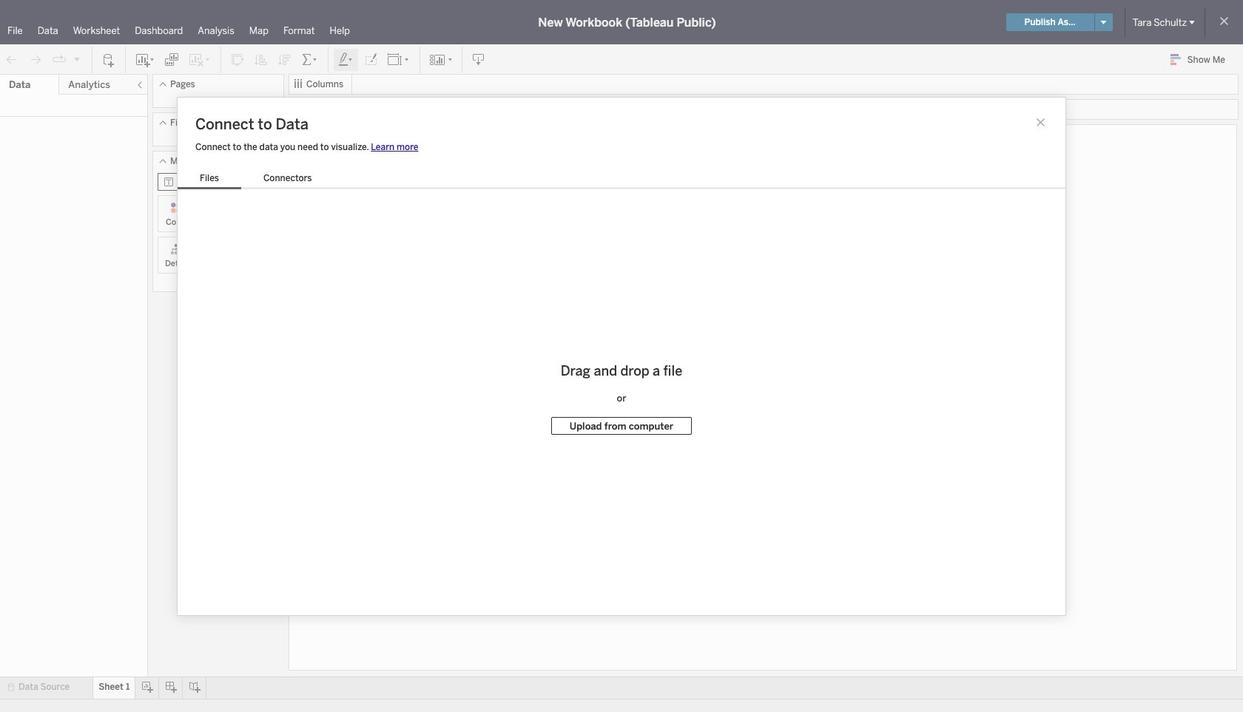 Task type: describe. For each thing, give the bounding box(es) containing it.
clear sheet image
[[188, 52, 212, 67]]

redo image
[[28, 52, 43, 67]]

swap rows and columns image
[[230, 52, 245, 67]]

totals image
[[301, 52, 319, 67]]

format workbook image
[[363, 52, 378, 67]]

0 horizontal spatial replay animation image
[[52, 52, 67, 67]]

duplicate image
[[164, 52, 179, 67]]

show/hide cards image
[[429, 52, 453, 67]]

collapse image
[[135, 81, 144, 90]]



Task type: vqa. For each thing, say whether or not it's contained in the screenshot.
the "see recent work and favorites from authors you follow" element
no



Task type: locate. For each thing, give the bounding box(es) containing it.
list box
[[178, 170, 334, 189]]

replay animation image right redo icon
[[52, 52, 67, 67]]

sort descending image
[[278, 52, 292, 67]]

download image
[[472, 52, 486, 67]]

fit image
[[387, 52, 411, 67]]

highlight image
[[338, 52, 355, 67]]

new data source image
[[101, 52, 116, 67]]

1 horizontal spatial replay animation image
[[73, 54, 81, 63]]

replay animation image left new data source icon
[[73, 54, 81, 63]]

undo image
[[4, 52, 19, 67]]

new worksheet image
[[135, 52, 155, 67]]

replay animation image
[[52, 52, 67, 67], [73, 54, 81, 63]]

sort ascending image
[[254, 52, 269, 67]]



